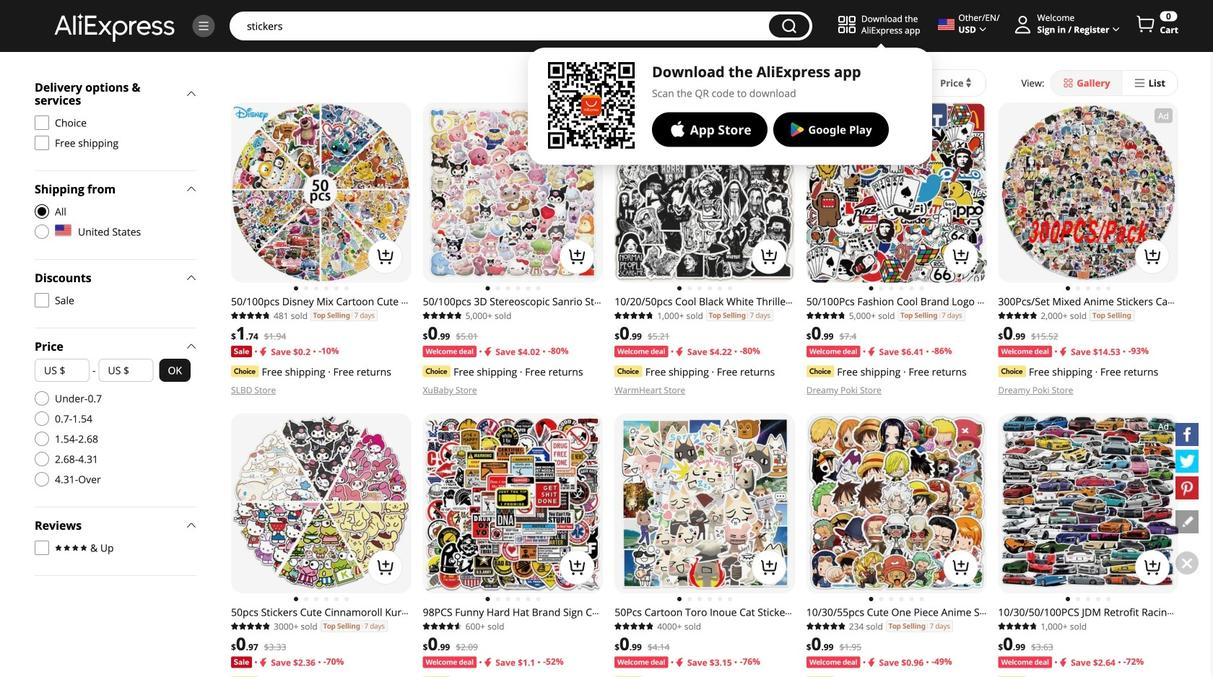 Task type: vqa. For each thing, say whether or not it's contained in the screenshot.
third 11l24uK icon from the top of the page
yes



Task type: describe. For each thing, give the bounding box(es) containing it.
10/20/50pcs cool black white thriller horror movie stickers diy toys car skateboard guitar luggage decal sticker waterproof image
[[615, 103, 795, 283]]

50/100pcs fashion cool brand logo stickers aesthetic motorcycle phone car skateboard laptop sticker decal classic kids toy image
[[806, 103, 987, 283]]

3 11l24uk image from the top
[[35, 432, 49, 446]]

3 4ftxrwp image from the top
[[35, 541, 49, 555]]

50pcs cartoon toro inoue cat stickers kawaii waterproof graffiti vinyl decals for laptop guitar suitcase skateboard kids gift image
[[615, 414, 795, 594]]

2 4ftxrwp image from the top
[[35, 293, 49, 308]]

50/100pcs disney mix cartoon cute stitch micky princess stickers vinyl laptop luggage skateboard waterproof girl sticker image
[[231, 103, 411, 283]]

10/30/50/100pcs jdm retrofit racing car graffiti stickers laptop guitar luggage bike skateboard waterproof sticker decal kid toy image
[[998, 414, 1179, 594]]



Task type: locate. For each thing, give the bounding box(es) containing it.
1 vertical spatial 4ftxrwp image
[[35, 293, 49, 308]]

1sqid_b image
[[197, 19, 210, 32]]

11l24uk image
[[35, 225, 49, 239], [35, 412, 49, 426], [35, 432, 49, 446], [35, 472, 49, 487]]

300pcs/set mixed anime stickers cartoon sticker decals laptop motorcycle luggage phone waterproof sticker for children toy image
[[998, 103, 1179, 283]]

4ftxrwp image
[[35, 116, 49, 130], [35, 293, 49, 308], [35, 541, 49, 555]]

0 vertical spatial 11l24uk image
[[35, 391, 49, 406]]

50pcs stickers cute cinnamoroll kuromi my melody sticker for laptop phone case girls sanrio my melody anime stickers kids toys image
[[231, 414, 411, 594]]

98pcs funny hard hat brand sign cool sticker construction workers helmet motorcycle car tools laptop bicycle gift stickers image
[[423, 414, 603, 594]]

2 11l24uk image from the top
[[35, 452, 49, 466]]

1 vertical spatial 11l24uk image
[[35, 452, 49, 466]]

4ftxrwp image
[[35, 136, 49, 150]]

1 11l24uk image from the top
[[35, 225, 49, 239]]

4 11l24uk image from the top
[[35, 472, 49, 487]]

1 11l24uk image from the top
[[35, 391, 49, 406]]

None button
[[769, 14, 809, 38]]

2 11l24uk image from the top
[[35, 412, 49, 426]]

1 4ftxrwp image from the top
[[35, 116, 49, 130]]

10/30/55pcs cute one piece anime stickers cartoon diy skateboard phone case laptop waterproof cool zoro luffy sticker decals toy image
[[806, 414, 987, 594]]

2 vertical spatial 4ftxrwp image
[[35, 541, 49, 555]]

card & id holders text field
[[240, 19, 762, 33]]

0 vertical spatial 4ftxrwp image
[[35, 116, 49, 130]]

50/100pcs 3d stereoscopic sanrio stickers cute diy decorative waterproof anime stickers kuromi my melody kawai phone case image
[[423, 103, 603, 283]]

11l24uk image
[[35, 391, 49, 406], [35, 452, 49, 466]]



